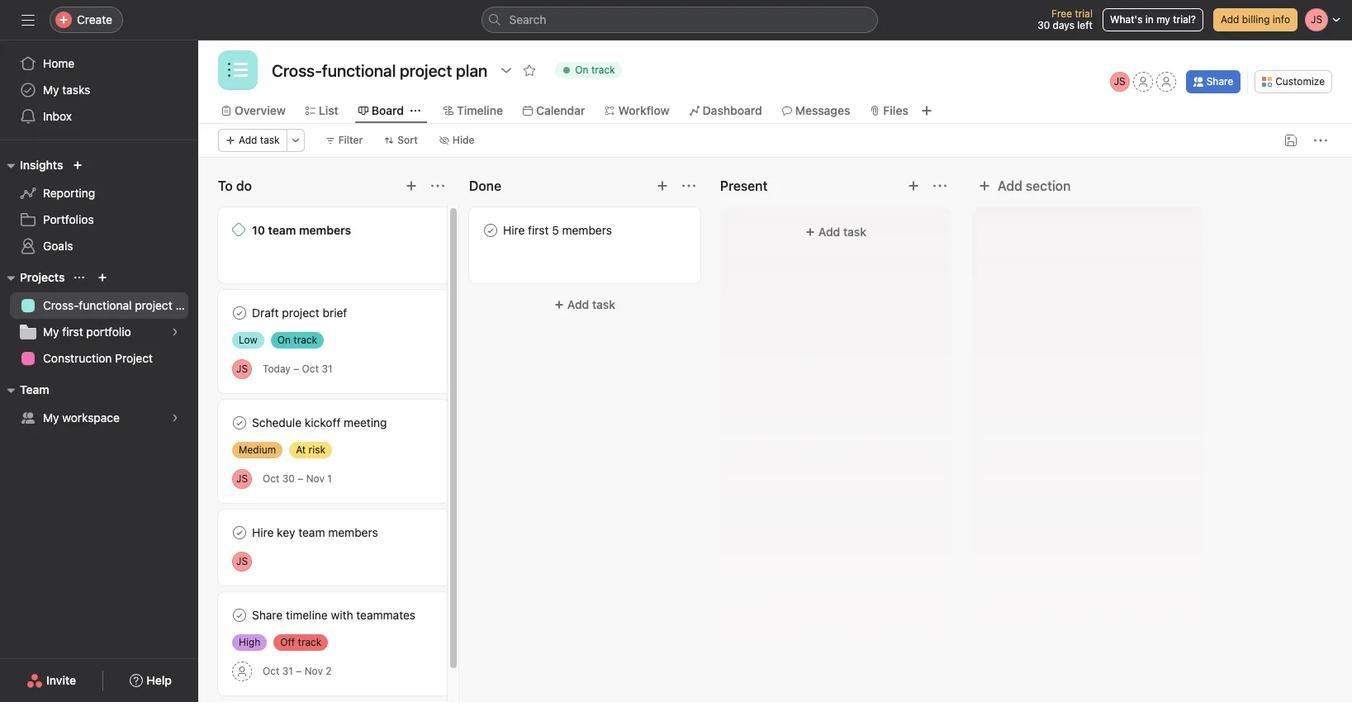 Task type: vqa. For each thing, say whether or not it's contained in the screenshot.
the top Mark complete checkbox
no



Task type: describe. For each thing, give the bounding box(es) containing it.
key
[[277, 526, 295, 540]]

filter
[[338, 134, 363, 146]]

Completed checkbox
[[481, 221, 501, 240]]

my for my first portfolio
[[43, 325, 59, 339]]

search list box
[[481, 7, 878, 33]]

invite button
[[16, 666, 87, 696]]

completed checkbox for share timeline with teammates
[[230, 606, 250, 625]]

js up high
[[236, 555, 248, 568]]

home
[[43, 56, 75, 70]]

my first portfolio
[[43, 325, 131, 339]]

add section button
[[972, 171, 1078, 201]]

track for brief
[[294, 334, 317, 346]]

on track inside on track popup button
[[575, 64, 615, 76]]

brief
[[323, 306, 347, 320]]

members for hire first 5 members
[[562, 223, 612, 237]]

kickoff
[[305, 416, 341, 430]]

schedule
[[252, 416, 302, 430]]

projects button
[[0, 268, 65, 288]]

inbox link
[[10, 103, 188, 130]]

present
[[721, 178, 768, 193]]

sort button
[[377, 129, 425, 152]]

more section actions image
[[934, 179, 947, 193]]

first for my
[[62, 325, 83, 339]]

add for the add section 'button'
[[998, 178, 1023, 193]]

meeting
[[344, 416, 387, 430]]

nov for timeline
[[305, 665, 323, 678]]

help button
[[119, 666, 183, 696]]

portfolios link
[[10, 207, 188, 233]]

add inside button
[[1221, 13, 1240, 26]]

cross-functional project plan link
[[10, 293, 198, 319]]

tasks
[[62, 83, 90, 97]]

0 horizontal spatial project
[[135, 298, 172, 312]]

insights button
[[0, 155, 63, 175]]

calendar link
[[523, 102, 585, 120]]

medium
[[239, 444, 276, 456]]

construction
[[43, 351, 112, 365]]

teams element
[[0, 375, 198, 435]]

1 vertical spatial 31
[[282, 665, 293, 678]]

invite
[[46, 673, 76, 687]]

completed milestone image
[[232, 223, 245, 236]]

add task image
[[656, 179, 669, 193]]

add for the leftmost add task 'button'
[[239, 134, 257, 146]]

workflow link
[[605, 102, 670, 120]]

insights
[[20, 158, 63, 172]]

team
[[20, 383, 49, 397]]

construction project
[[43, 351, 153, 365]]

list
[[319, 103, 339, 117]]

info
[[1273, 13, 1291, 26]]

my for my workspace
[[43, 411, 59, 425]]

js button down medium
[[232, 469, 252, 489]]

hire first 5 members
[[503, 223, 612, 237]]

new project or portfolio image
[[98, 273, 108, 283]]

js down medium
[[236, 472, 248, 485]]

add billing info button
[[1214, 8, 1298, 31]]

board link
[[358, 102, 404, 120]]

functional
[[79, 298, 132, 312]]

help
[[146, 673, 172, 687]]

files
[[884, 103, 909, 117]]

10 team members
[[252, 223, 351, 237]]

draft project brief
[[252, 306, 347, 320]]

js down the low
[[236, 362, 248, 375]]

list link
[[306, 102, 339, 120]]

my
[[1157, 13, 1171, 26]]

see details, my workspace image
[[170, 413, 180, 423]]

more actions image
[[291, 136, 300, 145]]

construction project link
[[10, 345, 188, 372]]

project
[[115, 351, 153, 365]]

js button down the low
[[232, 359, 252, 379]]

oct for share
[[263, 665, 280, 678]]

trial?
[[1174, 13, 1196, 26]]

Completed milestone checkbox
[[232, 223, 245, 236]]

completed image for hire key team members
[[230, 523, 250, 543]]

goals
[[43, 239, 73, 253]]

projects element
[[0, 263, 198, 375]]

completed image for schedule kickoff meeting
[[230, 413, 250, 433]]

timeline link
[[444, 102, 503, 120]]

js down what's
[[1114, 75, 1126, 88]]

tab actions image
[[411, 106, 421, 116]]

cross-
[[43, 298, 79, 312]]

risk
[[309, 444, 325, 456]]

30 inside free trial 30 days left
[[1038, 19, 1050, 31]]

share for share
[[1207, 75, 1234, 88]]

1
[[327, 473, 332, 485]]

add task for middle add task 'button'
[[819, 225, 867, 239]]

more section actions image for to do
[[431, 179, 445, 193]]

portfolios
[[43, 212, 94, 226]]

add for middle add task 'button'
[[819, 225, 841, 239]]

add billing info
[[1221, 13, 1291, 26]]

portfolio
[[86, 325, 131, 339]]

workspace
[[62, 411, 120, 425]]

messages link
[[782, 102, 851, 120]]

0 horizontal spatial on
[[277, 334, 291, 346]]

new image
[[73, 160, 83, 170]]

free trial 30 days left
[[1038, 7, 1093, 31]]

more section actions image for done
[[683, 179, 696, 193]]

dashboard
[[703, 103, 762, 117]]

1 horizontal spatial project
[[282, 306, 320, 320]]

js button down hire key team members on the left bottom of page
[[232, 552, 252, 572]]

1 horizontal spatial 31
[[322, 363, 333, 375]]

inbox
[[43, 109, 72, 123]]

add section
[[998, 178, 1071, 193]]

first for hire
[[528, 223, 549, 237]]

global element
[[0, 40, 198, 140]]

– for timeline
[[296, 665, 302, 678]]

what's
[[1110, 13, 1143, 26]]

hide sidebar image
[[21, 13, 35, 26]]

0 horizontal spatial on track
[[277, 334, 317, 346]]

search
[[509, 12, 547, 26]]

at risk
[[296, 444, 325, 456]]

calendar
[[536, 103, 585, 117]]

today
[[263, 363, 291, 375]]

completed checkbox for hire key team members
[[230, 523, 250, 543]]

at
[[296, 444, 306, 456]]



Task type: locate. For each thing, give the bounding box(es) containing it.
0 horizontal spatial add task
[[239, 134, 280, 146]]

members right 10
[[299, 223, 351, 237]]

done
[[469, 178, 502, 193]]

filter button
[[318, 129, 370, 152]]

my left tasks at the left of page
[[43, 83, 59, 97]]

team right 'key'
[[298, 526, 325, 540]]

more section actions image right add task image
[[683, 179, 696, 193]]

0 vertical spatial add task
[[239, 134, 280, 146]]

show options, current sort, top image
[[75, 273, 85, 283]]

share for share timeline with teammates
[[252, 608, 283, 622]]

2 my from the top
[[43, 325, 59, 339]]

0 horizontal spatial share
[[252, 608, 283, 622]]

1 horizontal spatial more section actions image
[[683, 179, 696, 193]]

2 horizontal spatial add task button
[[730, 217, 942, 247]]

in
[[1146, 13, 1154, 26]]

completed image for hire
[[481, 221, 501, 240]]

30
[[1038, 19, 1050, 31], [282, 473, 295, 485]]

days
[[1053, 19, 1075, 31]]

track down draft project brief
[[294, 334, 317, 346]]

trial
[[1075, 7, 1093, 20]]

completed checkbox up high
[[230, 606, 250, 625]]

workflow
[[618, 103, 670, 117]]

on track button
[[548, 59, 629, 82]]

oct for schedule
[[263, 473, 280, 485]]

on
[[575, 64, 589, 76], [277, 334, 291, 346]]

1 vertical spatial add task
[[819, 225, 867, 239]]

1 vertical spatial first
[[62, 325, 83, 339]]

2 vertical spatial add task
[[568, 297, 616, 312]]

hire for hire key team members
[[252, 526, 274, 540]]

hire left 'key'
[[252, 526, 274, 540]]

0 vertical spatial oct
[[302, 363, 319, 375]]

3 completed image from the top
[[230, 523, 250, 543]]

with
[[331, 608, 353, 622]]

None text field
[[268, 55, 492, 85]]

js
[[1114, 75, 1126, 88], [236, 362, 248, 375], [236, 472, 248, 485], [236, 555, 248, 568]]

my down team
[[43, 411, 59, 425]]

– down "at"
[[298, 473, 303, 485]]

share inside 'button'
[[1207, 75, 1234, 88]]

2 add task image from the left
[[907, 179, 920, 193]]

reporting
[[43, 186, 95, 200]]

2 horizontal spatial task
[[844, 225, 867, 239]]

0 vertical spatial completed image
[[230, 303, 250, 323]]

share down add billing info button
[[1207, 75, 1234, 88]]

goals link
[[10, 233, 188, 259]]

oct right today
[[302, 363, 319, 375]]

hide button
[[432, 129, 482, 152]]

hide
[[453, 134, 475, 146]]

add task
[[239, 134, 280, 146], [819, 225, 867, 239], [568, 297, 616, 312]]

first
[[528, 223, 549, 237], [62, 325, 83, 339]]

2 vertical spatial oct
[[263, 665, 280, 678]]

1 vertical spatial share
[[252, 608, 283, 622]]

1 horizontal spatial task
[[592, 297, 616, 312]]

1 completed image from the top
[[230, 303, 250, 323]]

1 horizontal spatial first
[[528, 223, 549, 237]]

first up construction
[[62, 325, 83, 339]]

project
[[135, 298, 172, 312], [282, 306, 320, 320]]

0 vertical spatial team
[[268, 223, 296, 237]]

add task image for present
[[907, 179, 920, 193]]

5
[[552, 223, 559, 237]]

3 completed checkbox from the top
[[230, 523, 250, 543]]

hire key team members
[[252, 526, 378, 540]]

completed checkbox left draft
[[230, 303, 250, 323]]

2 vertical spatial completed image
[[230, 523, 250, 543]]

nov left 1
[[306, 473, 325, 485]]

2 more section actions image from the left
[[683, 179, 696, 193]]

create button
[[50, 7, 123, 33]]

add task for the bottommost add task 'button'
[[568, 297, 616, 312]]

project left brief
[[282, 306, 320, 320]]

31 right today
[[322, 363, 333, 375]]

1 add task image from the left
[[405, 179, 418, 193]]

completed image left 'key'
[[230, 523, 250, 543]]

insights element
[[0, 150, 198, 263]]

add task button
[[218, 129, 287, 152], [730, 217, 942, 247], [469, 290, 701, 320]]

0 horizontal spatial 31
[[282, 665, 293, 678]]

1 vertical spatial add task button
[[730, 217, 942, 247]]

1 vertical spatial on track
[[277, 334, 317, 346]]

add to starred image
[[523, 64, 536, 77]]

completed image
[[230, 303, 250, 323], [230, 413, 250, 433], [230, 523, 250, 543]]

low
[[239, 334, 258, 346]]

sort
[[398, 134, 418, 146]]

1 horizontal spatial add task
[[568, 297, 616, 312]]

my for my tasks
[[43, 83, 59, 97]]

hire
[[503, 223, 525, 237], [252, 526, 274, 540]]

add tab image
[[920, 104, 934, 117]]

what's in my trial? button
[[1103, 8, 1204, 31]]

31 down the off at left
[[282, 665, 293, 678]]

on up today
[[277, 334, 291, 346]]

1 vertical spatial 30
[[282, 473, 295, 485]]

completed checkbox for schedule kickoff meeting
[[230, 413, 250, 433]]

0 vertical spatial hire
[[503, 223, 525, 237]]

0 horizontal spatial completed image
[[230, 606, 250, 625]]

add task for the leftmost add task 'button'
[[239, 134, 280, 146]]

on track down draft project brief
[[277, 334, 317, 346]]

Completed checkbox
[[230, 303, 250, 323], [230, 413, 250, 433], [230, 523, 250, 543], [230, 606, 250, 625]]

1 vertical spatial on
[[277, 334, 291, 346]]

0 horizontal spatial 30
[[282, 473, 295, 485]]

plan
[[176, 298, 198, 312]]

list image
[[228, 60, 248, 80]]

my workspace
[[43, 411, 120, 425]]

2 vertical spatial track
[[298, 636, 322, 649]]

save options image
[[1285, 134, 1298, 147]]

2 vertical spatial add task button
[[469, 290, 701, 320]]

2 vertical spatial task
[[592, 297, 616, 312]]

0 vertical spatial first
[[528, 223, 549, 237]]

see details, my first portfolio image
[[170, 327, 180, 337]]

1 more section actions image from the left
[[431, 179, 445, 193]]

1 vertical spatial team
[[298, 526, 325, 540]]

today – oct 31
[[263, 363, 333, 375]]

– for kickoff
[[298, 473, 303, 485]]

track
[[592, 64, 615, 76], [294, 334, 317, 346], [298, 636, 322, 649]]

task
[[260, 134, 280, 146], [844, 225, 867, 239], [592, 297, 616, 312]]

team right 10
[[268, 223, 296, 237]]

add task image left more section actions icon
[[907, 179, 920, 193]]

completed checkbox up medium
[[230, 413, 250, 433]]

on track up calendar
[[575, 64, 615, 76]]

teammates
[[356, 608, 416, 622]]

show options image
[[500, 64, 513, 77]]

1 horizontal spatial share
[[1207, 75, 1234, 88]]

2 vertical spatial my
[[43, 411, 59, 425]]

files link
[[870, 102, 909, 120]]

my inside 'projects' element
[[43, 325, 59, 339]]

0 vertical spatial completed image
[[481, 221, 501, 240]]

completed image for share
[[230, 606, 250, 625]]

timeline
[[286, 608, 328, 622]]

my
[[43, 83, 59, 97], [43, 325, 59, 339], [43, 411, 59, 425]]

hire right completed option
[[503, 223, 525, 237]]

members
[[299, 223, 351, 237], [562, 223, 612, 237], [328, 526, 378, 540]]

1 horizontal spatial add task button
[[469, 290, 701, 320]]

share timeline with teammates
[[252, 608, 416, 622]]

1 vertical spatial nov
[[305, 665, 323, 678]]

1 vertical spatial completed image
[[230, 413, 250, 433]]

nov
[[306, 473, 325, 485], [305, 665, 323, 678]]

home link
[[10, 50, 188, 77]]

2 vertical spatial –
[[296, 665, 302, 678]]

free
[[1052, 7, 1073, 20]]

0 vertical spatial 31
[[322, 363, 333, 375]]

add task image
[[405, 179, 418, 193], [907, 179, 920, 193]]

team
[[268, 223, 296, 237], [298, 526, 325, 540]]

0 vertical spatial track
[[592, 64, 615, 76]]

1 vertical spatial completed image
[[230, 606, 250, 625]]

completed image up medium
[[230, 413, 250, 433]]

reporting link
[[10, 180, 188, 207]]

oct 30 – nov 1
[[263, 473, 332, 485]]

2 horizontal spatial add task
[[819, 225, 867, 239]]

share up high
[[252, 608, 283, 622]]

1 horizontal spatial hire
[[503, 223, 525, 237]]

0 horizontal spatial task
[[260, 134, 280, 146]]

0 horizontal spatial hire
[[252, 526, 274, 540]]

0 horizontal spatial team
[[268, 223, 296, 237]]

add task image for to do
[[405, 179, 418, 193]]

– right today
[[293, 363, 299, 375]]

2 completed checkbox from the top
[[230, 413, 250, 433]]

create
[[77, 12, 112, 26]]

add for the bottommost add task 'button'
[[568, 297, 589, 312]]

members for hire key team members
[[328, 526, 378, 540]]

billing
[[1243, 13, 1270, 26]]

add task image down sort
[[405, 179, 418, 193]]

my down cross-
[[43, 325, 59, 339]]

1 completed checkbox from the top
[[230, 303, 250, 323]]

section
[[1026, 178, 1071, 193]]

0 horizontal spatial more section actions image
[[431, 179, 445, 193]]

my inside "teams" element
[[43, 411, 59, 425]]

1 horizontal spatial 30
[[1038, 19, 1050, 31]]

track for with
[[298, 636, 322, 649]]

2
[[326, 665, 332, 678]]

0 horizontal spatial add task button
[[218, 129, 287, 152]]

3 my from the top
[[43, 411, 59, 425]]

10
[[252, 223, 265, 237]]

0 vertical spatial –
[[293, 363, 299, 375]]

my tasks
[[43, 83, 90, 97]]

1 my from the top
[[43, 83, 59, 97]]

track inside popup button
[[592, 64, 615, 76]]

completed image for draft project brief
[[230, 303, 250, 323]]

1 vertical spatial oct
[[263, 473, 280, 485]]

1 horizontal spatial add task image
[[907, 179, 920, 193]]

track right the off at left
[[298, 636, 322, 649]]

members right 5
[[562, 223, 612, 237]]

off
[[280, 636, 295, 649]]

oct down medium
[[263, 473, 280, 485]]

completed checkbox left 'key'
[[230, 523, 250, 543]]

1 vertical spatial task
[[844, 225, 867, 239]]

schedule kickoff meeting
[[252, 416, 387, 430]]

on inside popup button
[[575, 64, 589, 76]]

1 vertical spatial –
[[298, 473, 303, 485]]

overview
[[235, 103, 286, 117]]

my inside global element
[[43, 83, 59, 97]]

my tasks link
[[10, 77, 188, 103]]

members down 1
[[328, 526, 378, 540]]

0 vertical spatial share
[[1207, 75, 1234, 88]]

more section actions image left done
[[431, 179, 445, 193]]

more actions image
[[1315, 134, 1328, 147]]

oct 31 – nov 2
[[263, 665, 332, 678]]

first left 5
[[528, 223, 549, 237]]

messages
[[796, 103, 851, 117]]

1 horizontal spatial completed image
[[481, 221, 501, 240]]

projects
[[20, 270, 65, 284]]

0 vertical spatial task
[[260, 134, 280, 146]]

1 vertical spatial track
[[294, 334, 317, 346]]

left
[[1078, 19, 1093, 31]]

completed image down done
[[481, 221, 501, 240]]

customize
[[1276, 75, 1325, 88]]

1 vertical spatial hire
[[252, 526, 274, 540]]

on up calendar
[[575, 64, 589, 76]]

0 vertical spatial nov
[[306, 473, 325, 485]]

oct
[[302, 363, 319, 375], [263, 473, 280, 485], [263, 665, 280, 678]]

completed image up high
[[230, 606, 250, 625]]

1 vertical spatial my
[[43, 325, 59, 339]]

30 left 1
[[282, 473, 295, 485]]

js button down what's
[[1110, 72, 1130, 92]]

track up workflow link
[[592, 64, 615, 76]]

1 horizontal spatial on track
[[575, 64, 615, 76]]

hire for hire first 5 members
[[503, 223, 525, 237]]

cross-functional project plan
[[43, 298, 198, 312]]

0 vertical spatial add task button
[[218, 129, 287, 152]]

2 completed image from the top
[[230, 413, 250, 433]]

0 vertical spatial my
[[43, 83, 59, 97]]

my first portfolio link
[[10, 319, 188, 345]]

draft
[[252, 306, 279, 320]]

overview link
[[221, 102, 286, 120]]

0 vertical spatial on track
[[575, 64, 615, 76]]

completed image
[[481, 221, 501, 240], [230, 606, 250, 625]]

1 horizontal spatial team
[[298, 526, 325, 540]]

oct left 2
[[263, 665, 280, 678]]

more section actions image
[[431, 179, 445, 193], [683, 179, 696, 193]]

project left plan
[[135, 298, 172, 312]]

first inside 'projects' element
[[62, 325, 83, 339]]

30 left days
[[1038, 19, 1050, 31]]

0 vertical spatial on
[[575, 64, 589, 76]]

nov left 2
[[305, 665, 323, 678]]

timeline
[[457, 103, 503, 117]]

0 horizontal spatial add task image
[[405, 179, 418, 193]]

dashboard link
[[690, 102, 762, 120]]

0 vertical spatial 30
[[1038, 19, 1050, 31]]

– down off track
[[296, 665, 302, 678]]

off track
[[280, 636, 322, 649]]

–
[[293, 363, 299, 375], [298, 473, 303, 485], [296, 665, 302, 678]]

4 completed checkbox from the top
[[230, 606, 250, 625]]

1 horizontal spatial on
[[575, 64, 589, 76]]

completed image left draft
[[230, 303, 250, 323]]

my workspace link
[[10, 405, 188, 431]]

0 horizontal spatial first
[[62, 325, 83, 339]]

completed checkbox for draft project brief
[[230, 303, 250, 323]]

what's in my trial?
[[1110, 13, 1196, 26]]

nov for kickoff
[[306, 473, 325, 485]]



